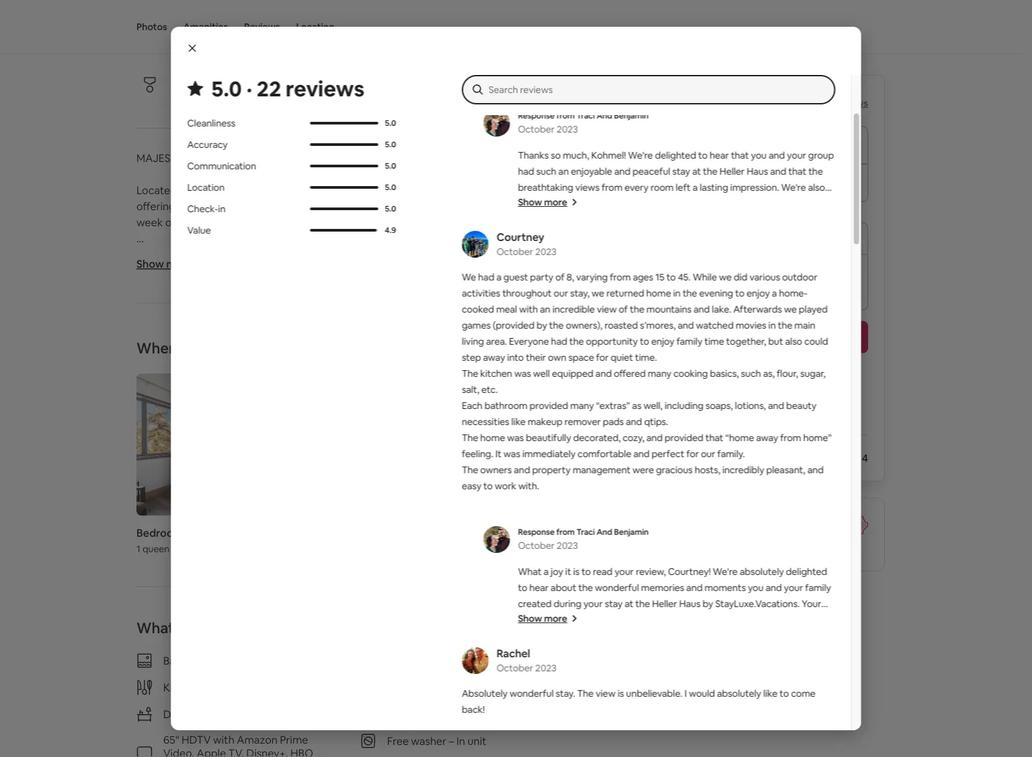 Task type: describe. For each thing, give the bounding box(es) containing it.
0 horizontal spatial we're
[[628, 149, 653, 161]]

granite inside a home for all seasons, and retaining its gorgeous redwood post and beam architecture and soaring granite fireplace, this cozy but spacious mountain lodge is the perfect basecamp for all of your tahoe adventures. enjoy panoramic views from rubicon peak to mt rose, and sapphire blue waters that appear to be so close you could almost reach it. the heller haus is perched atop a vista that allows for a truly four season tahoe experience.
[[196, 504, 231, 518]]

1 vertical spatial enjoy
[[747, 287, 770, 299]]

show more for thanks
[[518, 196, 567, 208]]

show more button for thanks
[[518, 195, 578, 209]]

1 vertical spatial about
[[805, 646, 831, 658]]

5.0 for cleanliness
[[385, 118, 396, 128]]

· inside refundable · $8,814 total free cancellation before nov 24. cancel before dec 17 for a partial refund.
[[713, 264, 715, 276]]

from inside what a joy it is to read your review, courtney! we're absolutely delighted to hear about the wonderful memories and moments you and your family created during your stay at the heller haus by stayluxe.vacations. your description of your family enjoying the property's amenities and creating beautiful memories is exactly what we aim for. it's wonderful to hear that our home felt like your "home away from home." your compliments about our team are much appreciated. we look forward to the opportunity to host you again in the future!
[[670, 646, 691, 658]]

4.9
[[385, 225, 396, 235]]

communication
[[187, 160, 256, 172]]

on inside located in tahoe's storied west shore, the heller haus is the latest stayluxe rubicon offering, boasting majestic panoramic lake views, a rustic yet refined setting to enjoy a week on the slopes.
[[165, 215, 178, 229]]

their inside we had a guest party of 8, varying from ages 15 to 45.  while we did various outdoor activities throughout our stay, we returned home in the evening to enjoy a home- cooked meal with an incredible view of the mountains and lake. afterwards we played games (provided by the owners), roasted s'mores, and watched movies in the main living area.  everyone had the opportunity to enjoy family time together, but also could step away into their own space for quiet time. the kitchen was well equipped and offered many cooking basics, such as, flour, sugar, salt, etc. each bathroom provided many "extras" as well, including soaps, lotions, and beauty necessities like makeup remover pads and qtips. the home was beautifully decorated, cozy, and provided that "home away from home" feeling.  it was immediately comfortable and perfect for our family. the owners and property management were gracious hosts, incredibly pleasant, and easy to work with.
[[526, 351, 546, 364]]

a up overall
[[553, 199, 558, 213]]

1 horizontal spatial location
[[296, 21, 335, 33]]

alder
[[276, 633, 301, 647]]

thoughtfully
[[137, 408, 199, 422]]

allows
[[351, 553, 381, 566]]

slopes,
[[506, 440, 540, 454]]

future!
[[608, 678, 637, 690]]

1 horizontal spatial many
[[648, 368, 672, 380]]

main
[[795, 319, 816, 331]]

1 vertical spatial 4
[[143, 296, 149, 309]]

the up growth
[[137, 649, 153, 663]]

home down 15
[[647, 287, 671, 299]]

response for what
[[518, 527, 555, 537]]

and right rose,
[[181, 537, 199, 550]]

back
[[735, 230, 756, 242]]

~
[[137, 263, 143, 277]]

absolutely wonderful stay. the view is unbelievable. i would absolutely like to come back!
[[462, 688, 816, 716]]

for up soaring
[[177, 488, 192, 502]]

is inside traci and benjamin is a superhost superhosts are experienced, highly rated hosts.
[[278, 77, 286, 90]]

disney+,
[[247, 746, 288, 757]]

impression.
[[731, 181, 780, 193]]

in up slopes.
[[218, 203, 225, 215]]

own
[[548, 351, 567, 364]]

we inside thanks so much, kohmel! we're delighted to hear that you and your group had such an enjoyable and peaceful stay at the heller haus and that the breathtaking views from every room left a lasting impression. we're also pleased that our responsiveness and the provided essentials contributed to your overall satisfaction. we truly appreciate your recommendation and kind words, and we can't wait to welcome you back for another wonderful stay. thank you for choosing stayluxe.vacations!
[[606, 230, 618, 242]]

you down can't
[[614, 246, 630, 258]]

absolutely inside absolutely wonderful stay. the view is unbelievable. i would absolutely like to come back!
[[717, 688, 762, 700]]

delighted inside what a joy it is to read your review, courtney! we're absolutely delighted to hear about the wonderful memories and moments you and your family created during your stay at the heller haus by stayluxe.vacations. your description of your family enjoying the property's amenities and creating beautiful memories is exactly what we aim for. it's wonderful to hear that our home felt like your "home away from home." your compliments about our team are much appreciated. we look forward to the opportunity to host you again in the future!
[[786, 566, 828, 578]]

a left rustic
[[379, 199, 385, 213]]

0 horizontal spatial family
[[601, 614, 627, 626]]

your up haus.
[[304, 649, 326, 663]]

truly inside a home for all seasons, and retaining its gorgeous redwood post and beam architecture and soaring granite fireplace, this cozy but spacious mountain lodge is the perfect basecamp for all of your tahoe adventures. enjoy panoramic views from rubicon peak to mt rose, and sapphire blue waters that appear to be so close you could almost reach it. the heller haus is perched atop a vista that allows for a truly four season tahoe experience.
[[408, 553, 430, 566]]

refined for delivering
[[406, 424, 441, 438]]

at inside thanks so much, kohmel! we're delighted to hear that you and your group had such an enjoyable and peaceful stay at the heller haus and that the breathtaking views from every room left a lasting impression. we're also pleased that our responsiveness and the provided essentials contributed to your overall satisfaction. we truly appreciate your recommendation and kind words, and we can't wait to welcome you back for another wonderful stay. thank you for choosing stayluxe.vacations!
[[693, 165, 701, 177]]

15
[[656, 271, 665, 283]]

time
[[705, 335, 724, 347]]

this inside while tahoe prides itself with incredible culinary adventures, sometimes nothing beats a home cooked meal with the family. worry not, this kitchen is stocked and ready wit
[[364, 745, 382, 757]]

to up the modern on the left of the page
[[475, 408, 485, 422]]

to down the did
[[736, 287, 745, 299]]

adventures.
[[289, 520, 347, 534]]

and down qtips. in the right of the page
[[647, 432, 663, 444]]

22 inside dialog
[[257, 74, 281, 102]]

in inside what a joy it is to read your review, courtney! we're absolutely delighted to hear about the wonderful memories and moments you and your family created during your stay at the heller haus by stayluxe.vacations. your description of your family enjoying the property's amenities and creating beautiful memories is exactly what we aim for. it's wonderful to hear that our home felt like your "home away from home." your compliments about our team are much appreciated. we look forward to the opportunity to host you again in the future!
[[582, 678, 590, 690]]

heller inside what a joy it is to read your review, courtney! we're absolutely delighted to hear about the wonderful memories and moments you and your family created during your stay at the heller haus by stayluxe.vacations. your description of your family enjoying the property's amenities and creating beautiful memories is exactly what we aim for. it's wonderful to hear that our home felt like your "home away from home." your compliments about our team are much appreciated. we look forward to the opportunity to host you again in the future!
[[652, 598, 677, 610]]

courtney
[[497, 230, 544, 244]]

so inside thanks so much, kohmel! we're delighted to hear that you and your group had such an enjoyable and peaceful stay at the heller haus and that the breathtaking views from every room left a lasting impression. we're also pleased that our responsiveness and the provided essentials contributed to your overall satisfaction. we truly appreciate your recommendation and kind words, and we can't wait to welcome you back for another wonderful stay. thank you for choosing stayluxe.vacations!
[[551, 149, 561, 161]]

a left the vista
[[294, 553, 300, 566]]

0 horizontal spatial before
[[681, 451, 714, 465]]

the up "enjoying"
[[636, 598, 650, 610]]

2 horizontal spatial ·
[[817, 97, 820, 109]]

reviews inside dialog
[[286, 74, 364, 102]]

the left main
[[778, 319, 793, 331]]

show for show more button associated with what
[[518, 613, 542, 625]]

your right read
[[615, 566, 634, 578]]

1 vertical spatial memories
[[558, 630, 602, 642]]

show up 5
[[137, 257, 164, 271]]

this left listing
[[766, 587, 782, 599]]

and left kind
[[518, 230, 534, 242]]

the down design
[[228, 456, 245, 470]]

the down group
[[809, 165, 823, 177]]

perfect inside we had a guest party of 8, varying from ages 15 to 45.  while we did various outdoor activities throughout our stay, we returned home in the evening to enjoy a home- cooked meal with an incredible view of the mountains and lake. afterwards we played games (provided by the owners), roasted s'mores, and watched movies in the main living area.  everyone had the opportunity to enjoy family time together, but also could step away into their own space for quiet time. the kitchen was well equipped and offered many cooking basics, such as, flour, sugar, salt, etc. each bathroom provided many "extras" as well, including soaps, lotions, and beauty necessities like makeup remover pads and qtips. the home was beautifully decorated, cozy, and provided that "home away from home" feeling.  it was immediately comfortable and perfect for our family. the owners and property management were gracious hosts, incredibly pleasant, and easy to work with.
[[652, 448, 685, 460]]

$2,838
[[653, 92, 700, 111]]

west
[[267, 183, 293, 197]]

necessities
[[462, 416, 509, 428]]

1 horizontal spatial day
[[452, 440, 470, 454]]

to right 15
[[667, 271, 676, 283]]

the up the "lasting"
[[703, 165, 718, 177]]

unwind on italian leather or curl up with a book as the fire roars on in the granite hearth.
[[137, 697, 566, 711]]

superhost
[[296, 77, 348, 90]]

is left exactly
[[604, 630, 610, 642]]

peaceful
[[633, 165, 671, 177]]

the inside while tahoe prides itself with incredible culinary adventures, sometimes nothing beats a home cooked meal with the family. worry not, this kitchen is stocked and ready wit
[[257, 745, 273, 757]]

or inside thoughtfully renovated and restored in 2023, the heller haus returns to tahoe with the rich character of a classic alpine lodge, while delivering refined modern appointments and stunning design allowing you to unwind after an exhilarating day on the slopes, or a an epic day out on the lake.
[[543, 440, 553, 454]]

0 vertical spatial about
[[551, 582, 577, 594]]

in right movies on the top right of page
[[769, 319, 776, 331]]

head
[[470, 649, 495, 663]]

1 - from the top
[[137, 247, 141, 261]]

hosts.
[[357, 94, 384, 106]]

a right 'allows'
[[400, 553, 406, 566]]

like inside absolutely wonderful stay. the view is unbelievable. i would absolutely like to come back!
[[764, 688, 778, 700]]

on left it
[[472, 440, 485, 454]]

to right wait
[[664, 230, 674, 242]]

traci inside traci and benjamin covers the service fee for their guests.
[[733, 514, 757, 528]]

an down delivering
[[378, 440, 390, 454]]

recommendation
[[743, 214, 818, 226]]

2023 inside rachel october 2023
[[535, 662, 557, 674]]

would
[[689, 688, 715, 700]]

stayluxe.vacations!
[[688, 246, 773, 258]]

a inside what a joy it is to read your review, courtney! we're absolutely delighted to hear about the wonderful memories and moments you and your family created during your stay at the heller haus by stayluxe.vacations. your description of your family enjoying the property's amenities and creating beautiful memories is exactly what we aim for. it's wonderful to hear that our home felt like your "home away from home." your compliments about our team are much appreciated. we look forward to the opportunity to host you again in the future!
[[544, 566, 549, 578]]

is down sapphire
[[216, 553, 223, 566]]

check-in
[[187, 203, 225, 215]]

traci up much,
[[577, 110, 595, 121]]

that down 12/27/2023
[[789, 165, 807, 177]]

1 horizontal spatial 5.0 · 22 reviews
[[802, 97, 869, 109]]

listing
[[784, 587, 810, 599]]

partial
[[707, 291, 730, 301]]

and inside traci and benjamin covers the service fee for their guests.
[[759, 514, 779, 528]]

kitchen inside we had a guest party of 8, varying from ages 15 to 45.  while we did various outdoor activities throughout our stay, we returned home in the evening to enjoy a home- cooked meal with an incredible view of the mountains and lake. afterwards we played games (provided by the owners), roasted s'mores, and watched movies in the main living area.  everyone had the opportunity to enjoy family time together, but also could step away into their own space for quiet time. the kitchen was well equipped and offered many cooking basics, such as, flour, sugar, salt, etc. each bathroom provided many "extras" as well, including soaps, lotions, and beauty necessities like makeup remover pads and qtips. the home was beautifully decorated, cozy, and provided that "home away from home" feeling.  it was immediately comfortable and perfect for our family. the owners and property management were gracious hosts, incredibly pleasant, and easy to work with.
[[480, 368, 512, 380]]

wonderful down amenities
[[732, 630, 776, 642]]

what this place offers
[[137, 618, 288, 637]]

group
[[809, 149, 834, 161]]

october inside rachel october 2023
[[497, 662, 533, 674]]

lodge
[[233, 263, 264, 277]]

haus inside what a joy it is to read your review, courtney! we're absolutely delighted to hear about the wonderful memories and moments you and your family created during your stay at the heller haus by stayluxe.vacations. your description of your family enjoying the property's amenities and creating beautiful memories is exactly what we aim for. it's wonderful to hear that our home felt like your "home away from home." your compliments about our team are much appreciated. we look forward to the opportunity to host you again in the future!
[[679, 598, 701, 610]]

0 horizontal spatial your
[[726, 646, 745, 658]]

the up shake
[[204, 633, 221, 647]]

and up the were
[[634, 448, 650, 460]]

8,
[[567, 271, 574, 283]]

and up stayluxe.vacations.
[[766, 582, 782, 594]]

are inside traci and benjamin is a superhost superhosts are experienced, highly rated hosts.
[[230, 94, 244, 106]]

response from traci and benjamin october 2023 for it
[[518, 527, 649, 552]]

panoramic inside located in tahoe's storied west shore, the heller haus is the latest stayluxe rubicon offering, boasting majestic panoramic lake views, a rustic yet refined setting to enjoy a week on the slopes.
[[270, 199, 322, 213]]

is right lodge
[[471, 504, 479, 518]]

area.
[[486, 335, 507, 347]]

3 - from the top
[[137, 296, 141, 309]]

1 vertical spatial show more
[[137, 257, 193, 271]]

you up stayluxe.vacations.
[[748, 582, 764, 594]]

the down 45.
[[683, 287, 697, 299]]

granite
[[143, 328, 180, 341]]

the up during
[[579, 582, 593, 594]]

beautiful
[[518, 630, 556, 642]]

5.0 · 22 reviews dialog
[[171, 0, 862, 757]]

could inside a home for all seasons, and retaining its gorgeous redwood post and beam architecture and soaring granite fireplace, this cozy but spacious mountain lodge is the perfect basecamp for all of your tahoe adventures. enjoy panoramic views from rubicon peak to mt rose, and sapphire blue waters that appear to be so close you could almost reach it. the heller haus is perched atop a vista that allows for a truly four season tahoe experience.
[[456, 537, 484, 550]]

1 vertical spatial all
[[207, 520, 218, 534]]

with inside self check-in check yourself in with the keypad.
[[255, 48, 274, 60]]

offering,
[[137, 199, 178, 213]]

we inside what a joy it is to read your review, courtney! we're absolutely delighted to hear about the wonderful memories and moments you and your family created during your stay at the heller haus by stayluxe.vacations. your description of your family enjoying the property's amenities and creating beautiful memories is exactly what we aim for. it's wonderful to hear that our home felt like your "home away from home." your compliments about our team are much appreciated. we look forward to the opportunity to host you again in the future!
[[669, 630, 682, 642]]

your inside a home for all seasons, and retaining its gorgeous redwood post and beam architecture and soaring granite fireplace, this cozy but spacious mountain lodge is the perfect basecamp for all of your tahoe adventures. enjoy panoramic views from rubicon peak to mt rose, and sapphire blue waters that appear to be so close you could almost reach it. the heller haus is perched atop a vista that allows for a truly four season tahoe experience.
[[233, 520, 255, 534]]

check-
[[187, 203, 218, 215]]

and down kohmel! at top
[[615, 165, 631, 177]]

and up basecamp
[[137, 504, 155, 518]]

offered
[[614, 368, 646, 380]]

ready
[[496, 745, 524, 757]]

of up roasted
[[619, 303, 628, 315]]

slopes.
[[199, 215, 233, 229]]

haus inside thoughtfully renovated and restored in 2023, the heller haus returns to tahoe with the rich character of a classic alpine lodge, while delivering refined modern appointments and stunning design allowing you to unwind after an exhilarating day on the slopes, or a an epic day out on the lake.
[[410, 408, 434, 422]]

and down room
[[658, 197, 675, 210]]

truly inside thanks so much, kohmel! we're delighted to hear that you and your group had such an enjoyable and peaceful stay at the heller haus and that the breathtaking views from every room left a lasting impression. we're also pleased that our responsiveness and the provided essentials contributed to your overall satisfaction. we truly appreciate your recommendation and kind words, and we can't wait to welcome you back for another wonderful stay. thank you for choosing stayluxe.vacations!
[[652, 214, 671, 226]]

show more button for majestic
[[137, 257, 204, 271]]

cleanliness
[[187, 117, 235, 129]]

is right the it
[[573, 566, 580, 578]]

2 vertical spatial enjoy
[[651, 335, 675, 347]]

1 up bed
[[185, 526, 190, 540]]

while
[[327, 424, 353, 438]]

1 horizontal spatial unload
[[420, 633, 453, 647]]

etc.
[[481, 384, 498, 396]]

our down beautiful
[[518, 646, 533, 658]]

3 inside - panoramic lake view ~ 3000 sq ft luxury lodge - 5 bedrooms, 1 king, 3 queens, 4 twins bunks, (sleeps up to 12) - 4 bathrooms - fully equipped gourmet kitchen - granite hearth and wood burning fireplace - fast starlink mesh wifi - ski storage and pantry
[[241, 279, 247, 293]]

could inside we had a guest party of 8, varying from ages 15 to 45.  while we did various outdoor activities throughout our stay, we returned home in the evening to enjoy a home- cooked meal with an incredible view of the mountains and lake. afterwards we played games (provided by the owners), roasted s'mores, and watched movies in the main living area.  everyone had the opportunity to enjoy family time together, but also could step away into their own space for quiet time. the kitchen was well equipped and offered many cooking basics, such as, flour, sugar, salt, etc. each bathroom provided many "extras" as well, including soaps, lotions, and beauty necessities like makeup remover pads and qtips. the home was beautifully decorated, cozy, and provided that "home away from home" feeling.  it was immediately comfortable and perfect for our family. the owners and property management were gracious hosts, incredibly pleasant, and easy to work with.
[[805, 335, 829, 347]]

unwind
[[314, 440, 350, 454]]

from up returned
[[610, 271, 631, 283]]

we inside what a joy it is to read your review, courtney! we're absolutely delighted to hear about the wonderful memories and moments you and your family created during your stay at the heller haus by stayluxe.vacations. your description of your family enjoying the property's amenities and creating beautiful memories is exactly what we aim for. it's wonderful to hear that our home felt like your "home away from home." your compliments about our team are much appreciated. we look forward to the opportunity to host you again in the future!
[[658, 662, 672, 674]]

breathtaking
[[518, 181, 574, 193]]

views inside thanks so much, kohmel! we're delighted to hear that you and your group had such an enjoyable and peaceful stay at the heller haus and that the breathtaking views from every room left a lasting impression. we're also pleased that our responsiveness and the provided essentials contributed to your overall satisfaction. we truly appreciate your recommendation and kind words, and we can't wait to welcome you back for another wonderful stay. thank you for choosing stayluxe.vacations!
[[576, 181, 600, 193]]

the inside traci and benjamin covers the service fee for their guests.
[[688, 528, 705, 541]]

show for 'show price details' button
[[653, 398, 681, 412]]

kind
[[536, 230, 555, 242]]

lake inside located in tahoe's storied west shore, the heller haus is the latest stayluxe rubicon offering, boasting majestic panoramic lake views, a rustic yet refined setting to enjoy a week on the slopes.
[[325, 199, 345, 213]]

gear
[[480, 633, 502, 647]]

overall
[[551, 214, 579, 226]]

and up lodge
[[453, 488, 472, 502]]

1 vertical spatial yet
[[802, 364, 816, 376]]

wonderful inside thanks so much, kohmel! we're delighted to hear that you and your group had such an enjoyable and peaceful stay at the heller haus and that the breathtaking views from every room left a lasting impression. we're also pleased that our responsiveness and the provided essentials contributed to your overall satisfaction. we truly appreciate your recommendation and kind words, and we can't wait to welcome you back for another wonderful stay. thank you for choosing stayluxe.vacations!
[[518, 246, 562, 258]]

1 vertical spatial or
[[260, 697, 270, 711]]

to up time.
[[640, 335, 649, 347]]

1 traci and benjamin image from the top
[[483, 110, 510, 137]]

reviews
[[244, 21, 280, 33]]

vintage
[[195, 151, 239, 165]]

1 horizontal spatial $8,814
[[836, 451, 869, 465]]

2 - from the top
[[137, 279, 141, 293]]

on up "sometimes"
[[451, 707, 464, 721]]

compliments
[[747, 646, 803, 658]]

watched
[[696, 319, 734, 331]]

the inside a home for all seasons, and retaining its gorgeous redwood post and beam architecture and soaring granite fireplace, this cozy but spacious mountain lodge is the perfect basecamp for all of your tahoe adventures. enjoy panoramic views from rubicon peak to mt rose, and sapphire blue waters that appear to be so close you could almost reach it. the heller haus is perched atop a vista that allows for a truly four season tahoe experience.
[[137, 553, 155, 566]]

of left 8,
[[556, 271, 565, 283]]

feeling.
[[462, 448, 493, 460]]

for right suited at the top of page
[[363, 3, 375, 15]]

0 horizontal spatial away
[[483, 351, 505, 364]]

washer
[[411, 734, 447, 748]]

that down appear
[[328, 553, 348, 566]]

5.0 for accuracy
[[385, 139, 396, 150]]

mountains
[[647, 303, 692, 315]]

of up snow
[[264, 633, 274, 647]]

check-
[[201, 31, 235, 45]]

also inside thanks so much, kohmel! we're delighted to hear that you and your group had such an enjoyable and peaceful stay at the heller haus and that the breathtaking views from every room left a lasting impression. we're also pleased that our responsiveness and the provided essentials contributed to your overall satisfaction. we truly appreciate your recommendation and kind words, and we can't wait to welcome you back for another wonderful stay. thank you for choosing stayluxe.vacations!
[[808, 181, 826, 193]]

wood
[[238, 328, 266, 341]]

vista
[[302, 553, 325, 566]]

and up read
[[597, 527, 613, 537]]

that up the vista
[[306, 537, 326, 550]]

the up the easy at the bottom
[[462, 464, 478, 476]]

benjamin inside traci and benjamin covers the service fee for their guests.
[[782, 514, 827, 528]]

you up inside
[[518, 633, 536, 647]]

in up "sometimes"
[[461, 697, 469, 711]]

2 traci and benjamin image from the top
[[483, 526, 510, 553]]

lake inside - panoramic lake view ~ 3000 sq ft luxury lodge - 5 bedrooms, 1 king, 3 queens, 4 twins bunks, (sleeps up to 12) - 4 bathrooms - fully equipped gourmet kitchen - granite hearth and wood burning fireplace - fast starlink mesh wifi - ski storage and pantry
[[197, 247, 217, 261]]

october up thanks
[[518, 123, 555, 135]]

you up "stayluxe.vacations!"
[[717, 230, 733, 242]]

reach
[[522, 537, 550, 550]]

absolutely inside what a joy it is to read your review, courtney! we're absolutely delighted to hear about the wonderful memories and moments you and your family created during your stay at the heller haus by stayluxe.vacations. your description of your family enjoying the property's amenities and creating beautiful memories is exactly what we aim for. it's wonderful to hear that our home felt like your "home away from home." your compliments about our team are much appreciated. we look forward to the opportunity to host you again in the future!
[[740, 566, 784, 578]]

2 vertical spatial provided
[[665, 432, 704, 444]]

the right shore,
[[328, 183, 345, 197]]

5.0 for check-in
[[385, 204, 396, 214]]

roasted
[[605, 319, 638, 331]]

1 horizontal spatial before
[[726, 280, 751, 291]]

a up property
[[555, 440, 561, 454]]

benjamin left covers
[[614, 527, 649, 537]]

week
[[137, 215, 163, 229]]

0 horizontal spatial up
[[293, 697, 306, 711]]

the left fire
[[381, 697, 397, 711]]

an left epic
[[137, 456, 148, 470]]

heller inside a home for all seasons, and retaining its gorgeous redwood post and beam architecture and soaring granite fireplace, this cozy but spacious mountain lodge is the perfect basecamp for all of your tahoe adventures. enjoy panoramic views from rubicon peak to mt rose, and sapphire blue waters that appear to be so close you could almost reach it. the heller haus is perched atop a vista that allows for a truly four season tahoe experience.
[[158, 553, 186, 566]]

1 horizontal spatial be
[[751, 364, 762, 376]]

is inside while tahoe prides itself with incredible culinary adventures, sometimes nothing beats a home cooked meal with the family. worry not, this kitchen is stocked and ready wit
[[423, 745, 430, 757]]

benjamin inside traci and benjamin is a superhost superhosts are experienced, highly rated hosts.
[[229, 77, 276, 90]]

with inside 65" hdtv with amazon prime video, apple tv, disney+, hb
[[213, 733, 235, 746]]

1 horizontal spatial your
[[802, 598, 822, 610]]

in inside thoughtfully renovated and restored in 2023, the heller haus returns to tahoe with the rich character of a classic alpine lodge, while delivering refined modern appointments and stunning design allowing you to unwind after an exhilarating day on the slopes, or a an epic day out on the lake.
[[320, 408, 328, 422]]

1 vertical spatial many
[[570, 400, 594, 412]]

your down can
[[398, 649, 420, 663]]

this inside a home for all seasons, and retaining its gorgeous redwood post and beam architecture and soaring granite fireplace, this cozy but spacious mountain lodge is the perfect basecamp for all of your tahoe adventures. enjoy panoramic views from rubicon peak to mt rose, and sapphire blue waters that appear to be so close you could almost reach it. the heller haus is perched atop a vista that allows for a truly four season tahoe experience.
[[281, 504, 299, 518]]

while inside we had a guest party of 8, varying from ages 15 to 45.  while we did various outdoor activities throughout our stay, we returned home in the evening to enjoy a home- cooked meal with an incredible view of the mountains and lake. afterwards we played games (provided by the owners), roasted s'mores, and watched movies in the main living area.  everyone had the opportunity to enjoy family time together, but also could step away into their own space for quiet time. the kitchen was well equipped and offered many cooking basics, such as, flour, sugar, salt, etc. each bathroom provided many "extras" as well, including soaps, lotions, and beauty necessities like makeup remover pads and qtips. the home was beautifully decorated, cozy, and provided that "home away from home" feeling.  it was immediately comfortable and perfect for our family. the owners and property management were gracious hosts, incredibly pleasant, and easy to work with.
[[693, 271, 717, 283]]

show more button for what
[[518, 612, 578, 625]]

24.
[[769, 280, 780, 291]]

view inside we had a guest party of 8, varying from ages 15 to 45.  while we did various outdoor activities throughout our stay, we returned home in the evening to enjoy a home- cooked meal with an incredible view of the mountains and lake. afterwards we played games (provided by the owners), roasted s'mores, and watched movies in the main living area.  everyone had the opportunity to enjoy family time together, but also could step away into their own space for quiet time. the kitchen was well equipped and offered many cooking basics, such as, flour, sugar, salt, etc. each bathroom provided many "extras" as well, including soaps, lotions, and beauty necessities like makeup remover pads and qtips. the home was beautifully decorated, cozy, and provided that "home away from home" feeling.  it was immediately comfortable and perfect for our family. the owners and property management were gracious hosts, incredibly pleasant, and easy to work with.
[[597, 303, 617, 315]]

family inside we had a guest party of 8, varying from ages 15 to 45.  while we did various outdoor activities throughout our stay, we returned home in the evening to enjoy a home- cooked meal with an incredible view of the mountains and lake. afterwards we played games (provided by the owners), roasted s'mores, and watched movies in the main living area.  everyone had the opportunity to enjoy family time together, but also could step away into their own space for quiet time. the kitchen was well equipped and offered many cooking basics, such as, flour, sugar, salt, etc. each bathroom provided many "extras" as well, including soaps, lotions, and beauty necessities like makeup remover pads and qtips. the home was beautifully decorated, cozy, and provided that "home away from home" feeling.  it was immediately comfortable and perfect for our family. the owners and property management were gracious hosts, incredibly pleasant, and easy to work with.
[[677, 335, 703, 347]]

self check-in check yourself in with the keypad.
[[179, 31, 326, 60]]

atop
[[269, 553, 292, 566]]

a left guest
[[497, 271, 502, 283]]

alpine
[[263, 424, 292, 438]]

the down check-
[[180, 215, 197, 229]]

we down varying
[[592, 287, 605, 299]]

our up hosts,
[[701, 448, 716, 460]]

on down kitchen
[[176, 697, 189, 711]]

by inside we had a guest party of 8, varying from ages 15 to 45.  while we did various outdoor activities throughout our stay, we returned home in the evening to enjoy a home- cooked meal with an incredible view of the mountains and lake. afterwards we played games (provided by the owners), roasted s'mores, and watched movies in the main living area.  everyone had the opportunity to enjoy family time together, but also could step away into their own space for quiet time. the kitchen was well equipped and offered many cooking basics, such as, flour, sugar, salt, etc. each bathroom provided many "extras" as well, including soaps, lotions, and beauty necessities like makeup remover pads and qtips. the home was beautifully decorated, cozy, and provided that "home away from home" feeling.  it was immediately comfortable and perfect for our family. the owners and property management were gracious hosts, incredibly pleasant, and easy to work with.
[[537, 319, 547, 331]]

1 vertical spatial day
[[174, 456, 192, 470]]

benjamin down search reviews, press 'enter' to search text box
[[614, 110, 649, 121]]

1 vertical spatial had
[[478, 271, 494, 283]]

beautifully
[[526, 432, 571, 444]]

home inside a home for all seasons, and retaining its gorgeous redwood post and beam architecture and soaring granite fireplace, this cozy but spacious mountain lodge is the perfect basecamp for all of your tahoe adventures. enjoy panoramic views from rubicon peak to mt rose, and sapphire blue waters that appear to be so close you could almost reach it. the heller haus is perched atop a vista that allows for a truly four season tahoe experience.
[[146, 488, 175, 502]]

your up back
[[722, 214, 741, 226]]

team
[[535, 662, 557, 674]]

stay. inside thanks so much, kohmel! we're delighted to hear that you and your group had such an enjoyable and peaceful stay at the heller haus and that the breathtaking views from every room left a lasting impression. we're also pleased that our responsiveness and the provided essentials contributed to your overall satisfaction. we truly appreciate your recommendation and kind words, and we can't wait to welcome you back for another wonderful stay. thank you for choosing stayluxe.vacations!
[[564, 246, 584, 258]]

and down quiet
[[596, 368, 612, 380]]

the up unit
[[471, 697, 488, 711]]

5.0 for location
[[385, 182, 396, 193]]

the up salt,
[[462, 368, 478, 380]]

tahoe inside thoughtfully renovated and restored in 2023, the heller haus returns to tahoe with the rich character of a classic alpine lodge, while delivering refined modern appointments and stunning design allowing you to unwind after an exhilarating day on the slopes, or a an epic day out on the lake.
[[488, 408, 518, 422]]

bay view
[[163, 654, 206, 667]]

1 horizontal spatial 22
[[822, 97, 833, 109]]

the up space
[[569, 335, 584, 347]]

from inside thanks so much, kohmel! we're delighted to hear that you and your group had such an enjoyable and peaceful stay at the heller haus and that the breathtaking views from every room left a lasting impression. we're also pleased that our responsiveness and the provided essentials contributed to your overall satisfaction. we truly appreciate your recommendation and kind words, and we can't wait to welcome you back for another wonderful stay. thank you for choosing stayluxe.vacations!
[[602, 181, 623, 193]]

1 vertical spatial was
[[507, 432, 524, 444]]

reserve button
[[653, 321, 869, 353]]

"home
[[616, 646, 644, 658]]

incredible inside we had a guest party of 8, varying from ages 15 to 45.  while we did various outdoor activities throughout our stay, we returned home in the evening to enjoy a home- cooked meal with an incredible view of the mountains and lake. afterwards we played games (provided by the owners), roasted s'mores, and watched movies in the main living area.  everyone had the opportunity to enjoy family time together, but also could step away into their own space for quiet time. the kitchen was well equipped and offered many cooking basics, such as, flour, sugar, salt, etc. each bathroom provided many "extras" as well, including soaps, lotions, and beauty necessities like makeup remover pads and qtips. the home was beautifully decorated, cozy, and provided that "home away from home" feeling.  it was immediately comfortable and perfect for our family. the owners and property management were gracious hosts, incredibly pleasant, and easy to work with.
[[553, 303, 595, 315]]

0 vertical spatial memories
[[641, 582, 685, 594]]

with.
[[518, 480, 539, 492]]

the down warmth
[[241, 649, 258, 663]]

the left old
[[528, 649, 544, 663]]

and up the thank
[[587, 230, 604, 242]]

stayluxe.vacations.
[[716, 598, 800, 610]]

returned
[[607, 287, 645, 299]]

incredibly
[[723, 464, 765, 476]]

it
[[565, 566, 571, 578]]

cancel
[[782, 280, 807, 291]]

to up it.
[[558, 520, 569, 534]]

to right the easy at the bottom
[[484, 480, 493, 492]]

from up much,
[[556, 110, 575, 121]]

free for free washer – in unit
[[387, 734, 409, 748]]

while inside while tahoe prides itself with incredible culinary adventures, sometimes nothing beats a home cooked meal with the family. worry not, this kitchen is stocked and ready wit
[[137, 729, 164, 743]]

rubicon inside a home for all seasons, and retaining its gorgeous redwood post and beam architecture and soaring granite fireplace, this cozy but spacious mountain lodge is the perfect basecamp for all of your tahoe adventures. enjoy panoramic views from rubicon peak to mt rose, and sapphire blue waters that appear to be so close you could almost reach it. the heller haus is perched atop a vista that allows for a truly four season tahoe experience.
[[490, 520, 529, 534]]

rated
[[332, 94, 355, 106]]

cooked inside we had a guest party of 8, varying from ages 15 to 45.  while we did various outdoor activities throughout our stay, we returned home in the evening to enjoy a home- cooked meal with an incredible view of the mountains and lake. afterwards we played games (provided by the owners), roasted s'mores, and watched movies in the main living area.  everyone had the opportunity to enjoy family time together, but also could step away into their own space for quiet time. the kitchen was well equipped and offered many cooking basics, such as, flour, sugar, salt, etc. each bathroom provided many "extras" as well, including soaps, lotions, and beauty necessities like makeup remover pads and qtips. the home was beautifully decorated, cozy, and provided that "home away from home" feeling.  it was immediately comfortable and perfect for our family. the owners and property management were gracious hosts, incredibly pleasant, and easy to work with.
[[462, 303, 494, 315]]

0 horizontal spatial as
[[368, 697, 378, 711]]

that inside what a joy it is to read your review, courtney! we're absolutely delighted to hear about the wonderful memories and moments you and your family created during your stay at the heller haus by stayluxe.vacations. your description of your family enjoying the property's amenities and creating beautiful memories is exactly what we aim for. it's wonderful to hear that our home felt like your "home away from home." your compliments about our team are much appreciated. we look forward to the opportunity to host you again in the future!
[[811, 630, 828, 642]]

wonderful down read
[[595, 582, 639, 594]]

the right "enjoying"
[[668, 614, 682, 626]]

games
[[462, 319, 491, 331]]

2 horizontal spatial before
[[809, 280, 834, 291]]

1 | from the left
[[190, 151, 192, 165]]

your up head
[[455, 633, 477, 647]]

1 vertical spatial away
[[756, 432, 779, 444]]

price
[[683, 398, 709, 412]]

offers
[[247, 618, 288, 637]]

17
[[679, 291, 686, 301]]

2 | from the left
[[242, 151, 244, 165]]

but inside a home for all seasons, and retaining its gorgeous redwood post and beam architecture and soaring granite fireplace, this cozy but spacious mountain lodge is the perfect basecamp for all of your tahoe adventures. enjoy panoramic views from rubicon peak to mt rose, and sapphire blue waters that appear to be so close you could almost reach it. the heller haus is perched atop a vista that allows for a truly four season tahoe experience.
[[327, 504, 344, 518]]

be inside a home for all seasons, and retaining its gorgeous redwood post and beam architecture and soaring granite fireplace, this cozy but spacious mountain lodge is the perfect basecamp for all of your tahoe adventures. enjoy panoramic views from rubicon peak to mt rose, and sapphire blue waters that appear to be so close you could almost reach it. the heller haus is perched atop a vista that allows for a truly four season tahoe experience.
[[379, 537, 392, 550]]

0 horizontal spatial all
[[194, 488, 204, 502]]

and up alpine
[[254, 408, 273, 422]]

unwind
[[137, 697, 174, 711]]

kohmel!
[[591, 149, 626, 161]]

0 horizontal spatial hear
[[529, 582, 549, 594]]

–
[[449, 734, 455, 748]]

home up it
[[480, 432, 505, 444]]

more for thanks
[[544, 196, 567, 208]]

queen
[[143, 542, 170, 554]]



Task type: locate. For each thing, give the bounding box(es) containing it.
traci and benjamin is a superhost superhosts are experienced, highly rated hosts.
[[179, 77, 384, 106]]

free
[[662, 280, 678, 291], [387, 707, 409, 721], [387, 734, 409, 748]]

and left creating
[[775, 614, 791, 626]]

5.0 for communication
[[385, 161, 396, 171]]

0 horizontal spatial incredible
[[283, 729, 331, 743]]

a inside traci and benjamin is a superhost superhosts are experienced, highly rated hosts.
[[288, 77, 294, 90]]

such inside thanks so much, kohmel! we're delighted to hear that you and your group had such an enjoyable and peaceful stay at the heller haus and that the breathtaking views from every room left a lasting impression. we're also pleased that our responsiveness and the provided essentials contributed to your overall satisfaction. we truly appreciate your recommendation and kind words, and we can't wait to welcome you back for another wonderful stay. thank you for choosing stayluxe.vacations!
[[536, 165, 557, 177]]

0 vertical spatial like
[[511, 416, 526, 428]]

0 horizontal spatial day
[[174, 456, 192, 470]]

response from traci and benjamin october 2023 up the it
[[518, 527, 649, 552]]

0 vertical spatial opportunity
[[586, 335, 638, 347]]

lake. down partial
[[712, 303, 732, 315]]

up inside - panoramic lake view ~ 3000 sq ft luxury lodge - 5 bedrooms, 1 king, 3 queens, 4 twins bunks, (sleeps up to 12) - 4 bathrooms - fully equipped gourmet kitchen - granite hearth and wood burning fireplace - fast starlink mesh wifi - ski storage and pantry
[[400, 279, 413, 293]]

of inside what a joy it is to read your review, courtney! we're absolutely delighted to hear about the wonderful memories and moments you and your family created during your stay at the heller haus by stayluxe.vacations. your description of your family enjoying the property's amenities and creating beautiful memories is exactly what we aim for. it's wonderful to hear that our home felt like your "home away from home." your compliments about our team are much appreciated. we look forward to the opportunity to host you again in the future!
[[569, 614, 578, 626]]

more up bedrooms,
[[166, 257, 193, 271]]

we're up peaceful
[[628, 149, 653, 161]]

a down renovated
[[220, 424, 226, 438]]

that's
[[288, 3, 312, 15]]

view down much
[[596, 688, 616, 700]]

1 horizontal spatial meal
[[496, 303, 517, 315]]

tahoe
[[336, 151, 371, 165]]

to inside - panoramic lake view ~ 3000 sq ft luxury lodge - 5 bedrooms, 1 king, 3 queens, 4 twins bunks, (sleeps up to 12) - 4 bathrooms - fully equipped gourmet kitchen - granite hearth and wood burning fireplace - fast starlink mesh wifi - ski storage and pantry
[[415, 279, 426, 293]]

1 horizontal spatial lake
[[325, 199, 345, 213]]

1 vertical spatial more
[[166, 257, 193, 271]]

0 vertical spatial delighted
[[655, 149, 696, 161]]

from inside a home for all seasons, and retaining its gorgeous redwood post and beam architecture and soaring granite fireplace, this cozy but spacious mountain lodge is the perfect basecamp for all of your tahoe adventures. enjoy panoramic views from rubicon peak to mt rose, and sapphire blue waters that appear to be so close you could almost reach it. the heller haus is perched atop a vista that allows for a truly four season tahoe experience.
[[463, 520, 487, 534]]

"home
[[726, 432, 754, 444]]

your down pleased
[[529, 214, 549, 226]]

makeup
[[528, 416, 563, 428]]

had inside thanks so much, kohmel! we're delighted to hear that you and your group had such an enjoyable and peaceful stay at the heller haus and that the breathtaking views from every room left a lasting impression. we're also pleased that our responsiveness and the provided essentials contributed to your overall satisfaction. we truly appreciate your recommendation and kind words, and we can't wait to welcome you back for another wonderful stay. thank you for choosing stayluxe.vacations!
[[518, 165, 534, 177]]

4.9 out of 5.0 image
[[310, 229, 378, 232], [310, 229, 377, 232]]

65" hdtv with amazon prime video, apple tv, disney+, hb
[[163, 733, 313, 757]]

guests.
[[653, 541, 689, 555]]

kitchen
[[263, 312, 299, 325], [480, 368, 512, 380], [384, 745, 421, 757]]

show inside 'show price details' button
[[653, 398, 681, 412]]

of up design
[[207, 424, 218, 438]]

wonderful
[[518, 246, 562, 258], [595, 582, 639, 594], [732, 630, 776, 642], [510, 688, 554, 700]]

location button
[[296, 0, 335, 54]]

the inside self check-in check yourself in with the keypad.
[[276, 48, 290, 60]]

we
[[635, 214, 649, 226], [462, 271, 476, 283], [658, 662, 672, 674]]

5 - from the top
[[137, 328, 141, 341]]

provided inside thanks so much, kohmel! we're delighted to hear that you and your group had such an enjoyable and peaceful stay at the heller haus and that the breathtaking views from every room left a lasting impression. we're also pleased that our responsiveness and the provided essentials contributed to your overall satisfaction. we truly appreciate your recommendation and kind words, and we can't wait to welcome you back for another wonderful stay. thank you for choosing stayluxe.vacations!
[[693, 197, 732, 210]]

panoramic inside a home for all seasons, and retaining its gorgeous redwood post and beam architecture and soaring granite fireplace, this cozy but spacious mountain lodge is the perfect basecamp for all of your tahoe adventures. enjoy panoramic views from rubicon peak to mt rose, and sapphire blue waters that appear to be so close you could almost reach it. the heller haus is perched atop a vista that allows for a truly four season tahoe experience.
[[378, 520, 431, 534]]

you up impression.
[[751, 149, 767, 161]]

family up creating
[[806, 582, 831, 594]]

on
[[165, 215, 178, 229], [472, 440, 485, 454], [214, 456, 226, 470], [176, 697, 189, 711], [446, 697, 458, 711], [451, 707, 464, 721]]

views down lodge
[[433, 520, 461, 534]]

accuracy
[[187, 139, 228, 151]]

october inside courtney october 2023
[[497, 246, 533, 258]]

a inside thanks so much, kohmel! we're delighted to hear that you and your group had such an enjoyable and peaceful stay at the heller haus and that the breathtaking views from every room left a lasting impression. we're also pleased that our responsiveness and the provided essentials contributed to your overall satisfaction. we truly appreciate your recommendation and kind words, and we can't wait to welcome you back for another wonderful stay. thank you for choosing stayluxe.vacations!
[[693, 181, 698, 193]]

yet right rustic
[[417, 199, 433, 213]]

haus inside thanks so much, kohmel! we're delighted to hear that you and your group had such an enjoyable and peaceful stay at the heller haus and that the breathtaking views from every room left a lasting impression. we're also pleased that our responsiveness and the provided essentials contributed to your overall satisfaction. we truly appreciate your recommendation and kind words, and we can't wait to welcome you back for another wonderful stay. thank you for choosing stayluxe.vacations!
[[747, 165, 768, 177]]

haus.
[[290, 665, 317, 679]]

architecture
[[504, 488, 565, 502]]

but down the its
[[327, 504, 344, 518]]

0 vertical spatial family.
[[718, 448, 745, 460]]

7 - from the top
[[137, 360, 141, 374]]

immediately
[[522, 448, 576, 460]]

1 vertical spatial $8,814
[[836, 451, 869, 465]]

show more for what
[[518, 613, 567, 625]]

0 horizontal spatial what
[[137, 618, 175, 637]]

majestic
[[226, 199, 268, 213]]

0 vertical spatial had
[[518, 165, 534, 177]]

1 vertical spatial free
[[387, 707, 409, 721]]

kitchen inside while tahoe prides itself with incredible culinary adventures, sometimes nothing beats a home cooked meal with the family. worry not, this kitchen is stocked and ready wit
[[384, 745, 421, 757]]

boots,
[[329, 649, 360, 663]]

where you'll sleep region
[[131, 336, 579, 560]]

0 horizontal spatial enjoy
[[524, 199, 550, 213]]

of inside thoughtfully renovated and restored in 2023, the heller haus returns to tahoe with the rich character of a classic alpine lodge, while delivering refined modern appointments and stunning design allowing you to unwind after an exhilarating day on the slopes, or a an epic day out on the lake.
[[207, 424, 218, 438]]

from up responsiveness
[[602, 181, 623, 193]]

in down 45.
[[673, 287, 681, 299]]

0 vertical spatial was
[[514, 368, 531, 380]]

day down stunning
[[174, 456, 192, 470]]

sleep
[[225, 339, 262, 358]]

cooked inside while tahoe prides itself with incredible culinary adventures, sometimes nothing beats a home cooked meal with the family. worry not, this kitchen is stocked and ready wit
[[167, 745, 204, 757]]

0 horizontal spatial many
[[570, 400, 594, 412]]

haus
[[176, 601, 205, 615]]

wifi
[[237, 344, 258, 357]]

a inside while tahoe prides itself with incredible culinary adventures, sometimes nothing beats a home cooked meal with the family. worry not, this kitchen is stocked and ready wit
[[562, 729, 567, 743]]

0 vertical spatial incredible
[[553, 303, 595, 315]]

for right 'allows'
[[383, 553, 398, 566]]

1 vertical spatial granite
[[490, 697, 526, 711]]

absolutely right would
[[717, 688, 762, 700]]

2 horizontal spatial had
[[551, 335, 567, 347]]

2 horizontal spatial we're
[[782, 181, 806, 193]]

rubicon
[[510, 183, 550, 197], [490, 520, 529, 534]]

is down "appreciated."
[[618, 688, 624, 700]]

out
[[194, 456, 211, 470]]

as inside 'greeted with the warmth of alder and redwoods, you can unload your gear as you enter the mudroom. shake the snow off your boots, unload your gear, and head inside the old growth redwood halls of heller haus.'
[[504, 633, 515, 647]]

pantry
[[220, 360, 253, 374]]

redwood inside a home for all seasons, and retaining its gorgeous redwood post and beam architecture and soaring granite fireplace, this cozy but spacious mountain lodge is the perfect basecamp for all of your tahoe adventures. enjoy panoramic views from rubicon peak to mt rose, and sapphire blue waters that appear to be so close you could almost reach it. the heller haus is perched atop a vista that allows for a truly four season tahoe experience.
[[381, 488, 426, 502]]

like down bathroom
[[511, 416, 526, 428]]

also up contributed
[[808, 181, 826, 193]]

what for what this place offers
[[137, 618, 175, 637]]

together,
[[727, 335, 767, 347]]

12)
[[428, 279, 442, 293]]

retaining
[[272, 488, 315, 502]]

so left much,
[[551, 149, 561, 161]]

show more up bedrooms,
[[137, 257, 193, 271]]

value
[[187, 224, 211, 236]]

is left 'stocked'
[[423, 745, 430, 757]]

varying
[[576, 271, 608, 283]]

0 horizontal spatial meal
[[207, 745, 231, 757]]

3 down lodge
[[241, 279, 247, 293]]

more
[[544, 196, 567, 208], [166, 257, 193, 271], [544, 613, 567, 625]]

0 vertical spatial could
[[805, 335, 829, 347]]

0 horizontal spatial perfect
[[500, 504, 537, 518]]

and inside while tahoe prides itself with incredible culinary adventures, sometimes nothing beats a home cooked meal with the family. worry not, this kitchen is stocked and ready wit
[[475, 745, 493, 757]]

1 vertical spatial but
[[327, 504, 344, 518]]

1 horizontal spatial family
[[677, 335, 703, 347]]

2 vertical spatial like
[[764, 688, 778, 700]]

1 horizontal spatial incredible
[[553, 303, 595, 315]]

1 vertical spatial like
[[578, 646, 592, 658]]

2 horizontal spatial as
[[632, 400, 642, 412]]

show more button
[[518, 195, 578, 209], [137, 257, 204, 271], [518, 612, 578, 625]]

setting
[[473, 199, 508, 213]]

home up team
[[535, 646, 559, 658]]

tahoe's
[[190, 183, 227, 197]]

your up creating
[[784, 582, 803, 594]]

1 vertical spatial as
[[504, 633, 515, 647]]

granite down "host" at the right bottom
[[490, 697, 526, 711]]

with inside we had a guest party of 8, varying from ages 15 to 45.  while we did various outdoor activities throughout our stay, we returned home in the evening to enjoy a home- cooked meal with an incredible view of the mountains and lake. afterwards we played games (provided by the owners), roasted s'mores, and watched movies in the main living area.  everyone had the opportunity to enjoy family time together, but also could step away into their own space for quiet time. the kitchen was well equipped and offered many cooking basics, such as, flour, sugar, salt, etc. each bathroom provided many "extras" as well, including soaps, lotions, and beauty necessities like makeup remover pads and qtips. the home was beautifully decorated, cozy, and provided that "home away from home" feeling.  it was immediately comfortable and perfect for our family. the owners and property management were gracious hosts, incredibly pleasant, and easy to work with.
[[519, 303, 538, 315]]

as inside we had a guest party of 8, varying from ages 15 to 45.  while we did various outdoor activities throughout our stay, we returned home in the evening to enjoy a home- cooked meal with an incredible view of the mountains and lake. afterwards we played games (provided by the owners), roasted s'mores, and watched movies in the main living area.  everyone had the opportunity to enjoy family time together, but also could step away into their own space for quiet time. the kitchen was well equipped and offered many cooking basics, such as, flour, sugar, salt, etc. each bathroom provided many "extras" as well, including soaps, lotions, and beauty necessities like makeup remover pads and qtips. the home was beautifully decorated, cozy, and provided that "home away from home" feeling.  it was immediately comfortable and perfect for our family. the owners and property management were gracious hosts, incredibly pleasant, and easy to work with.
[[632, 400, 642, 412]]

rachel image
[[462, 647, 489, 674], [462, 647, 489, 674]]

None radio
[[845, 231, 860, 246]]

1 vertical spatial redwood
[[175, 665, 220, 679]]

5.0 out of 5.0 image
[[310, 122, 378, 125], [310, 122, 378, 125], [310, 143, 378, 146], [310, 143, 378, 146], [310, 165, 378, 167], [310, 165, 378, 167], [310, 186, 378, 189], [310, 186, 378, 189], [310, 208, 378, 210], [310, 208, 378, 210]]

to left read
[[582, 566, 591, 578]]

free left washer at left bottom
[[387, 734, 409, 748]]

words,
[[557, 230, 585, 242]]

0 vertical spatial or
[[543, 440, 553, 454]]

2 traci and benjamin image from the top
[[483, 526, 510, 553]]

in left the 2023,
[[320, 408, 328, 422]]

lake. inside thoughtfully renovated and restored in 2023, the heller haus returns to tahoe with the rich character of a classic alpine lodge, while delivering refined modern appointments and stunning design allowing you to unwind after an exhilarating day on the slopes, or a an epic day out on the lake.
[[247, 456, 270, 470]]

pleased
[[518, 197, 552, 210]]

1 traci and benjamin image from the top
[[483, 110, 510, 137]]

2 response from traci and benjamin october 2023 from the top
[[518, 527, 649, 552]]

such
[[536, 165, 557, 177], [741, 368, 761, 380]]

5.0 · 22 reviews
[[211, 74, 364, 102], [802, 97, 869, 109]]

0 vertical spatial but
[[769, 335, 784, 347]]

0 horizontal spatial by
[[537, 319, 547, 331]]

meal inside while tahoe prides itself with incredible culinary adventures, sometimes nothing beats a home cooked meal with the family. worry not, this kitchen is stocked and ready wit
[[207, 745, 231, 757]]

indulge in the serene beauty of lake tahoe from the comfort of our modern rustic bedroom, thoughtfully designed to provide a refined mountain escape and elevate your stay. image
[[137, 373, 350, 515], [137, 373, 350, 515]]

2 vertical spatial was
[[504, 448, 520, 460]]

the up delivering
[[360, 408, 377, 422]]

1 horizontal spatial equipped
[[552, 368, 594, 380]]

gorgeous
[[332, 488, 379, 502]]

free for free parking on premises
[[387, 707, 409, 721]]

opportunity inside what a joy it is to read your review, courtney! we're absolutely delighted to hear about the wonderful memories and moments you and your family created during your stay at the heller haus by stayluxe.vacations. your description of your family enjoying the property's amenities and creating beautiful memories is exactly what we aim for. it's wonderful to hear that our home felt like your "home away from home." your compliments about our team are much appreciated. we look forward to the opportunity to host you again in the future!
[[759, 662, 811, 674]]

provided down the "lasting"
[[693, 197, 732, 210]]

are inside what a joy it is to read your review, courtney! we're absolutely delighted to hear about the wonderful memories and moments you and your family created during your stay at the heller haus by stayluxe.vacations. your description of your family enjoying the property's amenities and creating beautiful memories is exactly what we aim for. it's wonderful to hear that our home felt like your "home away from home." your compliments about our team are much appreciated. we look forward to the opportunity to host you again in the future!
[[559, 662, 573, 674]]

basecamp
[[137, 520, 188, 534]]

suited
[[334, 3, 361, 15]]

1 vertical spatial such
[[741, 368, 761, 380]]

refined inside thoughtfully renovated and restored in 2023, the heller haus returns to tahoe with the rich character of a classic alpine lodge, while delivering refined modern appointments and stunning design allowing you to unwind after an exhilarating day on the slopes, or a an epic day out on the lake.
[[406, 424, 441, 438]]

1 response from the top
[[518, 110, 555, 121]]

family. inside while tahoe prides itself with incredible culinary adventures, sometimes nothing beats a home cooked meal with the family. worry not, this kitchen is stocked and ready wit
[[276, 745, 307, 757]]

0 horizontal spatial redwood
[[175, 665, 220, 679]]

it
[[496, 448, 502, 460]]

· inside 5.0 · 22 reviews dialog
[[246, 74, 252, 102]]

october down peak
[[518, 540, 555, 552]]

heller inside located in tahoe's storied west shore, the heller haus is the latest stayluxe rubicon offering, boasting majestic panoramic lake views, a rustic yet refined setting to enjoy a week on the slopes.
[[347, 183, 376, 197]]

and up fireplace,
[[251, 488, 269, 502]]

thanks
[[518, 149, 549, 161]]

the left keypad.
[[276, 48, 290, 60]]

is inside located in tahoe's storied west shore, the heller haus is the latest stayluxe rubicon offering, boasting majestic panoramic lake views, a rustic yet refined setting to enjoy a week on the slopes.
[[405, 183, 412, 197]]

delighted
[[655, 149, 696, 161], [786, 566, 828, 578]]

1 horizontal spatial are
[[559, 662, 573, 674]]

that inside we had a guest party of 8, varying from ages 15 to 45.  while we did various outdoor activities throughout our stay, we returned home in the evening to enjoy a home- cooked meal with an incredible view of the mountains and lake. afterwards we played games (provided by the owners), roasted s'mores, and watched movies in the main living area.  everyone had the opportunity to enjoy family time together, but also could step away into their own space for quiet time. the kitchen was well equipped and offered many cooking basics, such as, flour, sugar, salt, etc. each bathroom provided many "extras" as well, including soaps, lotions, and beauty necessities like makeup remover pads and qtips. the home was beautifully decorated, cozy, and provided that "home away from home" feeling.  it was immediately comfortable and perfect for our family. the owners and property management were gracious hosts, incredibly pleasant, and easy to work with.
[[706, 432, 724, 444]]

refined inside located in tahoe's storied west shore, the heller haus is the latest stayluxe rubicon offering, boasting majestic panoramic lake views, a rustic yet refined setting to enjoy a week on the slopes.
[[436, 199, 471, 213]]

2 response from the top
[[518, 527, 555, 537]]

beauty
[[787, 400, 817, 412]]

0 vertical spatial many
[[648, 368, 672, 380]]

traci and benjamin image
[[483, 110, 510, 137], [483, 526, 510, 553]]

truly up wait
[[652, 214, 671, 226]]

1 horizontal spatial cooked
[[462, 303, 494, 315]]

tahoe up appointments on the bottom of page
[[488, 408, 518, 422]]

with inside thoughtfully renovated and restored in 2023, the heller haus returns to tahoe with the rich character of a classic alpine lodge, while delivering refined modern appointments and stunning design allowing you to unwind after an exhilarating day on the slopes, or a an epic day out on the lake.
[[520, 408, 541, 422]]

1 vertical spatial truly
[[408, 553, 430, 566]]

seasons,
[[207, 488, 249, 502]]

0 horizontal spatial kitchen
[[263, 312, 299, 325]]

kitchen inside - panoramic lake view ~ 3000 sq ft luxury lodge - 5 bedrooms, 1 king, 3 queens, 4 twins bunks, (sleeps up to 12) - 4 bathrooms - fully equipped gourmet kitchen - granite hearth and wood burning fireplace - fast starlink mesh wifi - ski storage and pantry
[[263, 312, 299, 325]]

and right service
[[759, 514, 779, 528]]

the inside a home for all seasons, and retaining its gorgeous redwood post and beam architecture and soaring granite fireplace, this cozy but spacious mountain lodge is the perfect basecamp for all of your tahoe adventures. enjoy panoramic views from rubicon peak to mt rose, and sapphire blue waters that appear to be so close you could almost reach it. the heller haus is perched atop a vista that allows for a truly four season tahoe experience.
[[481, 504, 498, 518]]

tahoe up the blue
[[257, 520, 287, 534]]

you inside thoughtfully renovated and restored in 2023, the heller haus returns to tahoe with the rich character of a classic alpine lodge, while delivering refined modern appointments and stunning design allowing you to unwind after an exhilarating day on the slopes, or a an epic day out on the lake.
[[281, 440, 298, 454]]

1 horizontal spatial kitchen
[[384, 745, 421, 757]]

lake. inside we had a guest party of 8, varying from ages 15 to 45.  while we did various outdoor activities throughout our stay, we returned home in the evening to enjoy a home- cooked meal with an incredible view of the mountains and lake. afterwards we played games (provided by the owners), roasted s'mores, and watched movies in the main living area.  everyone had the opportunity to enjoy family time together, but also could step away into their own space for quiet time. the kitchen was well equipped and offered many cooking basics, such as, flour, sugar, salt, etc. each bathroom provided many "extras" as well, including soaps, lotions, and beauty necessities like makeup remover pads and qtips. the home was beautifully decorated, cozy, and provided that "home away from home" feeling.  it was immediately comfortable and perfect for our family. the owners and property management were gracious hosts, incredibly pleasant, and easy to work with.
[[712, 303, 732, 315]]

1 horizontal spatial reviews
[[835, 97, 869, 109]]

1
[[207, 279, 211, 293], [495, 340, 499, 352], [185, 526, 190, 540], [137, 542, 140, 554]]

a for a common area with wifi that's well-suited for working.
[[179, 3, 186, 15]]

1 horizontal spatial yet
[[802, 364, 816, 376]]

1 horizontal spatial about
[[805, 646, 831, 658]]

spacious
[[346, 504, 389, 518]]

sq
[[173, 263, 185, 277]]

view right bay
[[183, 654, 206, 667]]

0 vertical spatial 4
[[292, 279, 298, 293]]

redwood
[[381, 488, 426, 502], [175, 665, 220, 679]]

tahoe inside while tahoe prides itself with incredible culinary adventures, sometimes nothing beats a home cooked meal with the family. worry not, this kitchen is stocked and ready wit
[[167, 729, 197, 743]]

this right not,
[[364, 745, 382, 757]]

area
[[229, 3, 248, 15]]

0 horizontal spatial |
[[190, 151, 192, 165]]

0 vertical spatial more
[[544, 196, 567, 208]]

show price details button
[[646, 392, 767, 419]]

you'll
[[186, 339, 222, 358]]

property's
[[684, 614, 729, 626]]

lake left "views,"
[[325, 199, 345, 213]]

1 vertical spatial also
[[786, 335, 803, 347]]

0 horizontal spatial views
[[433, 520, 461, 534]]

easy
[[462, 480, 481, 492]]

provided up "total before taxes"
[[665, 432, 704, 444]]

location up boasting
[[187, 181, 224, 193]]

rich
[[137, 424, 155, 438]]

2 vertical spatial free
[[387, 734, 409, 748]]

a left book
[[332, 697, 338, 711]]

0 horizontal spatial a
[[137, 488, 144, 502]]

your right during
[[584, 598, 603, 610]]

ages
[[633, 271, 654, 283]]

1 vertical spatial response
[[518, 527, 555, 537]]

meal inside we had a guest party of 8, varying from ages 15 to 45.  while we did various outdoor activities throughout our stay, we returned home in the evening to enjoy a home- cooked meal with an incredible view of the mountains and lake. afterwards we played games (provided by the owners), roasted s'mores, and watched movies in the main living area.  everyone had the opportunity to enjoy family time together, but also could step away into their own space for quiet time. the kitchen was well equipped and offered many cooking basics, such as, flour, sugar, salt, etc. each bathroom provided many "extras" as well, including soaps, lotions, and beauty necessities like makeup remover pads and qtips. the home was beautifully decorated, cozy, and provided that "home away from home" feeling.  it was immediately comfortable and perfect for our family. the owners and property management were gracious hosts, incredibly pleasant, and easy to work with.
[[496, 303, 517, 315]]

that up impression.
[[731, 149, 749, 161]]

for right back
[[758, 230, 770, 242]]

rubicon up almost
[[490, 520, 529, 534]]

0 vertical spatial lake.
[[712, 303, 732, 315]]

0 horizontal spatial lake
[[197, 247, 217, 261]]

and left beauty
[[768, 400, 785, 412]]

1 vertical spatial provided
[[530, 400, 568, 412]]

1 response from traci and benjamin october 2023 from the top
[[518, 110, 649, 135]]

show
[[518, 196, 542, 208], [137, 257, 164, 271], [653, 398, 681, 412], [518, 613, 542, 625]]

1 horizontal spatial such
[[741, 368, 761, 380]]

the up owners on the left of the page
[[487, 440, 504, 454]]

65"
[[163, 733, 179, 746]]

show for thanks show more button
[[518, 196, 542, 208]]

video,
[[163, 746, 195, 757]]

1 horizontal spatial also
[[808, 181, 826, 193]]

rubicon inside located in tahoe's storied west shore, the heller haus is the latest stayluxe rubicon offering, boasting majestic panoramic lake views, a rustic yet refined setting to enjoy a week on the slopes.
[[510, 183, 550, 197]]

responsiveness
[[590, 197, 656, 210]]

rubicon up pleased
[[510, 183, 550, 197]]

1 vertical spatial lake.
[[247, 456, 270, 470]]

double the fun, double the beds, and double the memories made in this cozy kids' room! image
[[361, 373, 574, 515], [361, 373, 574, 515]]

0 horizontal spatial $8,814
[[717, 264, 745, 276]]

heller inside 'greeted with the warmth of alder and redwoods, you can unload your gear as you enter the mudroom. shake the snow off your boots, unload your gear, and head inside the old growth redwood halls of heller haus.'
[[259, 665, 287, 679]]

0 vertical spatial a
[[179, 3, 186, 15]]

0 vertical spatial redwood
[[381, 488, 426, 502]]

a home for all seasons, and retaining its gorgeous redwood post and beam architecture and soaring granite fireplace, this cozy but spacious mountain lodge is the perfect basecamp for all of your tahoe adventures. enjoy panoramic views from rubicon peak to mt rose, and sapphire blue waters that appear to be so close you could almost reach it. the heller haus is perched atop a vista that allows for a truly four season tahoe experience.
[[137, 488, 571, 582]]

cancellation
[[680, 280, 724, 291]]

you down team
[[539, 678, 555, 690]]

family.
[[718, 448, 745, 460], [276, 745, 307, 757]]

- up ~ at the left of page
[[137, 247, 141, 261]]

| down accuracy
[[190, 151, 192, 165]]

view inside absolutely wonderful stay. the view is unbelievable. i would absolutely like to come back!
[[596, 688, 616, 700]]

yet inside located in tahoe's storied west shore, the heller haus is the latest stayluxe rubicon offering, boasting majestic panoramic lake views, a rustic yet refined setting to enjoy a week on the slopes.
[[417, 199, 433, 213]]

for inside traci and benjamin covers the service fee for their guests.
[[763, 528, 778, 541]]

12/27/2023
[[769, 144, 817, 156]]

Search reviews, Press 'Enter' to search text field
[[489, 83, 822, 96]]

1 inside - panoramic lake view ~ 3000 sq ft luxury lodge - 5 bedrooms, 1 king, 3 queens, 4 twins bunks, (sleeps up to 12) - 4 bathrooms - fully equipped gourmet kitchen - granite hearth and wood burning fireplace - fast starlink mesh wifi - ski storage and pantry
[[207, 279, 211, 293]]

refined for yet
[[436, 199, 471, 213]]

left
[[676, 181, 691, 193]]

perfect inside a home for all seasons, and retaining its gorgeous redwood post and beam architecture and soaring granite fireplace, this cozy but spacious mountain lodge is the perfect basecamp for all of your tahoe adventures. enjoy panoramic views from rubicon peak to mt rose, and sapphire blue waters that appear to be so close you could almost reach it. the heller haus is perched atop a vista that allows for a truly four season tahoe experience.
[[500, 504, 537, 518]]

and down you'll
[[200, 360, 218, 374]]

of inside a home for all seasons, and retaining its gorgeous redwood post and beam architecture and soaring granite fireplace, this cozy but spacious mountain lodge is the perfect basecamp for all of your tahoe adventures. enjoy panoramic views from rubicon peak to mt rose, and sapphire blue waters that appear to be so close you could almost reach it. the heller haus is perched atop a vista that allows for a truly four season tahoe experience.
[[220, 520, 230, 534]]

more for what
[[544, 613, 567, 625]]

while up evening
[[693, 271, 717, 283]]

yet right flour,
[[802, 364, 816, 376]]

what for what a joy it is to read your review, courtney! we're absolutely delighted to hear about the wonderful memories and moments you and your family created during your stay at the heller haus by stayluxe.vacations. your description of your family enjoying the property's amenities and creating beautiful memories is exactly what we aim for. it's wonderful to hear that our home felt like your "home away from home." your compliments about our team are much appreciated. we look forward to the opportunity to host you again in the future!
[[518, 566, 542, 578]]

premises
[[466, 707, 511, 721]]

enjoy inside located in tahoe's storied west shore, the heller haus is the latest stayluxe rubicon offering, boasting majestic panoramic lake views, a rustic yet refined setting to enjoy a week on the slopes.
[[524, 199, 550, 213]]

free inside refundable · $8,814 total free cancellation before nov 24. cancel before dec 17 for a partial refund.
[[662, 280, 678, 291]]

45.
[[678, 271, 691, 283]]

a down cancellation
[[701, 291, 705, 301]]

stay. down team
[[556, 688, 575, 700]]

adventures,
[[374, 729, 432, 743]]

living
[[462, 335, 484, 347]]

at up the "lasting"
[[693, 165, 701, 177]]

stocked
[[433, 745, 472, 757]]

on right roars
[[446, 697, 458, 711]]

response from traci and benjamin october 2023 for kohmel!
[[518, 110, 649, 135]]

provided
[[693, 197, 732, 210], [530, 400, 568, 412], [665, 432, 704, 444]]

like inside we had a guest party of 8, varying from ages 15 to 45.  while we did various outdoor activities throughout our stay, we returned home in the evening to enjoy a home- cooked meal with an incredible view of the mountains and lake. afterwards we played games (provided by the owners), roasted s'mores, and watched movies in the main living area.  everyone had the opportunity to enjoy family time together, but also could step away into their own space for quiet time. the kitchen was well equipped and offered many cooking basics, such as, flour, sugar, salt, etc. each bathroom provided many "extras" as well, including soaps, lotions, and beauty necessities like makeup remover pads and qtips. the home was beautifully decorated, cozy, and provided that "home away from home" feeling.  it was immediately comfortable and perfect for our family. the owners and property management were gracious hosts, incredibly pleasant, and easy to work with.
[[511, 416, 526, 428]]

granite
[[196, 504, 231, 518], [490, 697, 526, 711]]

family. inside we had a guest party of 8, varying from ages 15 to 45.  while we did various outdoor activities throughout our stay, we returned home in the evening to enjoy a home- cooked meal with an incredible view of the mountains and lake. afterwards we played games (provided by the owners), roasted s'mores, and watched movies in the main living area.  everyone had the opportunity to enjoy family time together, but also could step away into their own space for quiet time. the kitchen was well equipped and offered many cooking basics, such as, flour, sugar, salt, etc. each bathroom provided many "extras" as well, including soaps, lotions, and beauty necessities like makeup remover pads and qtips. the home was beautifully decorated, cozy, and provided that "home away from home" feeling.  it was immediately comfortable and perfect for our family. the owners and property management were gracious hosts, incredibly pleasant, and easy to work with.
[[718, 448, 745, 460]]

1 vertical spatial equipped
[[552, 368, 594, 380]]

1 horizontal spatial delighted
[[786, 566, 828, 578]]

0 vertical spatial by
[[537, 319, 547, 331]]

- left 5
[[137, 279, 141, 293]]

about up during
[[551, 582, 577, 594]]

opportunity inside we had a guest party of 8, varying from ages 15 to 45.  while we did various outdoor activities throughout our stay, we returned home in the evening to enjoy a home- cooked meal with an incredible view of the mountains and lake. afterwards we played games (provided by the owners), roasted s'mores, and watched movies in the main living area.  everyone had the opportunity to enjoy family time together, but also could step away into their own space for quiet time. the kitchen was well equipped and offered many cooking basics, such as, flour, sugar, salt, etc. each bathroom provided many "extras" as well, including soaps, lotions, and beauty necessities like makeup remover pads and qtips. the home was beautifully decorated, cozy, and provided that "home away from home" feeling.  it was immediately comfortable and perfect for our family. the owners and property management were gracious hosts, incredibly pleasant, and easy to work with.
[[586, 335, 638, 347]]

book
[[340, 697, 365, 711]]

2023 inside courtney october 2023
[[535, 246, 557, 258]]

of right halls
[[246, 665, 256, 679]]

wonderful inside absolutely wonderful stay. the view is unbelievable. i would absolutely like to come back!
[[510, 688, 554, 700]]

4 - from the top
[[137, 312, 141, 325]]

night
[[703, 96, 728, 109]]

- down ~ at the left of page
[[137, 296, 141, 309]]

to right setting on the left of the page
[[511, 199, 521, 213]]

show down created
[[518, 613, 542, 625]]

also inside we had a guest party of 8, varying from ages 15 to 45.  while we did various outdoor activities throughout our stay, we returned home in the evening to enjoy a home- cooked meal with an incredible view of the mountains and lake. afterwards we played games (provided by the owners), roasted s'mores, and watched movies in the main living area.  everyone had the opportunity to enjoy family time together, but also could step away into their own space for quiet time. the kitchen was well equipped and offered many cooking basics, such as, flour, sugar, salt, etc. each bathroom provided many "extras" as well, including soaps, lotions, and beauty necessities like makeup remover pads and qtips. the home was beautifully decorated, cozy, and provided that "home away from home" feeling.  it was immediately comfortable and perfect for our family. the owners and property management were gracious hosts, incredibly pleasant, and easy to work with.
[[786, 335, 803, 347]]

· up cancellation
[[713, 264, 715, 276]]

1 horizontal spatial enjoy
[[651, 335, 675, 347]]

amenities
[[731, 614, 773, 626]]

classic
[[228, 424, 260, 438]]

1 horizontal spatial 3
[[507, 340, 512, 352]]

0 vertical spatial meal
[[496, 303, 517, 315]]

stay. inside absolutely wonderful stay. the view is unbelievable. i would absolutely like to come back!
[[556, 688, 575, 700]]

None radio
[[845, 263, 860, 277]]

1 vertical spatial unload
[[362, 649, 396, 663]]

show more button up bedrooms,
[[137, 257, 204, 271]]

1 left king,
[[207, 279, 211, 293]]

such left as,
[[741, 368, 761, 380]]

2 vertical spatial family
[[601, 614, 627, 626]]

0 vertical spatial cooked
[[462, 303, 494, 315]]

at up "enjoying"
[[625, 598, 634, 610]]

courtney image
[[462, 231, 489, 258]]

6 - from the top
[[137, 344, 141, 357]]

in up boasting
[[179, 183, 188, 197]]

2 horizontal spatial hear
[[789, 630, 808, 642]]

taxes
[[717, 451, 744, 465]]

enter
[[538, 633, 564, 647]]

place
[[206, 618, 244, 637]]

refined up the exhilarating
[[406, 424, 441, 438]]

0 vertical spatial we're
[[628, 149, 653, 161]]

0 vertical spatial panoramic
[[270, 199, 322, 213]]

it.
[[552, 537, 561, 550]]

5.0 · 22 reviews inside 5.0 · 22 reviews dialog
[[211, 74, 364, 102]]

a for a home for all seasons, and retaining its gorgeous redwood post and beam architecture and soaring granite fireplace, this cozy but spacious mountain lodge is the perfect basecamp for all of your tahoe adventures. enjoy panoramic views from rubicon peak to mt rose, and sapphire blue waters that appear to be so close you could almost reach it. the heller haus is perched atop a vista that allows for a truly four season tahoe experience.
[[137, 488, 144, 502]]

had
[[518, 165, 534, 177], [478, 271, 494, 283], [551, 335, 567, 347]]

and inside traci and benjamin is a superhost superhosts are experienced, highly rated hosts.
[[206, 77, 227, 90]]

your down during
[[580, 614, 599, 626]]

and up mesh
[[217, 328, 236, 341]]

by inside what a joy it is to read your review, courtney! we're absolutely delighted to hear about the wonderful memories and moments you and your family created during your stay at the heller haus by stayluxe.vacations. your description of your family enjoying the property's amenities and creating beautiful memories is exactly what we aim for. it's wonderful to hear that our home felt like your "home away from home." your compliments about our team are much appreciated. we look forward to the opportunity to host you again in the future!
[[703, 598, 714, 610]]

cooked up games
[[462, 303, 494, 315]]

this down 'retaining'
[[281, 504, 299, 518]]

and up kohmel! at top
[[597, 110, 613, 121]]

panoramic
[[270, 199, 322, 213], [378, 520, 431, 534]]

$8,814 inside refundable · $8,814 total free cancellation before nov 24. cancel before dec 17 for a partial refund.
[[717, 264, 745, 276]]

quiet
[[611, 351, 633, 364]]

we inside thanks so much, kohmel! we're delighted to hear that you and your group had such an enjoyable and peaceful stay at the heller haus and that the breathtaking views from every room left a lasting impression. we're also pleased that our responsiveness and the provided essentials contributed to your overall satisfaction. we truly appreciate your recommendation and kind words, and we can't wait to welcome you back for another wonderful stay. thank you for choosing stayluxe.vacations!
[[635, 214, 649, 226]]

1 horizontal spatial a
[[179, 3, 186, 15]]

2 horizontal spatial family
[[806, 582, 831, 594]]

0 vertical spatial location
[[296, 21, 335, 33]]

highly
[[304, 94, 330, 106]]

welcome
[[676, 230, 715, 242]]

2 vertical spatial show more button
[[518, 612, 578, 625]]

0 vertical spatial stay
[[673, 165, 690, 177]]

was down into
[[514, 368, 531, 380]]

traci down the incredibly on the bottom of the page
[[733, 514, 757, 528]]

so inside a home for all seasons, and retaining its gorgeous redwood post and beam architecture and soaring granite fireplace, this cozy but spacious mountain lodge is the perfect basecamp for all of your tahoe adventures. enjoy panoramic views from rubicon peak to mt rose, and sapphire blue waters that appear to be so close you could almost reach it. the heller haus is perched atop a vista that allows for a truly four season tahoe experience.
[[394, 537, 406, 550]]

0 vertical spatial be
[[751, 364, 762, 376]]

a inside refundable · $8,814 total free cancellation before nov 24. cancel before dec 17 for a partial refund.
[[701, 291, 705, 301]]

views
[[576, 181, 600, 193], [433, 520, 461, 534]]

1 horizontal spatial truly
[[652, 214, 671, 226]]

tv,
[[229, 746, 244, 757]]

wifi
[[270, 3, 286, 15]]

sometimes
[[434, 729, 489, 743]]

2 vertical spatial had
[[551, 335, 567, 347]]

incredible inside while tahoe prides itself with incredible culinary adventures, sometimes nothing beats a home cooked meal with the family. worry not, this kitchen is stocked and ready wit
[[283, 729, 331, 743]]

kitchen up etc.
[[480, 368, 512, 380]]

1 vertical spatial views
[[433, 520, 461, 534]]

flour,
[[777, 368, 799, 380]]

and up "superhosts"
[[206, 77, 227, 90]]

0 horizontal spatial location
[[187, 181, 224, 193]]

(sleeps
[[363, 279, 398, 293]]

1 horizontal spatial panoramic
[[378, 520, 431, 534]]

movies
[[736, 319, 767, 331]]

traci and benjamin image
[[483, 110, 510, 137], [483, 526, 510, 553]]

a inside a home for all seasons, and retaining its gorgeous redwood post and beam architecture and soaring granite fireplace, this cozy but spacious mountain lodge is the perfect basecamp for all of your tahoe adventures. enjoy panoramic views from rubicon peak to mt rose, and sapphire blue waters that appear to be so close you could almost reach it. the heller haus is perched atop a vista that allows for a truly four season tahoe experience.
[[137, 488, 144, 502]]

away down what
[[646, 646, 668, 658]]

1 horizontal spatial memories
[[641, 582, 685, 594]]

1 horizontal spatial their
[[780, 528, 803, 541]]

their inside traci and benjamin covers the service fee for their guests.
[[780, 528, 803, 541]]

storage
[[159, 360, 197, 374]]

1 vertical spatial panoramic
[[378, 520, 431, 534]]

0 horizontal spatial 22
[[257, 74, 281, 102]]

before up refund.
[[726, 280, 751, 291]]

1 vertical spatial their
[[780, 528, 803, 541]]

courtney image
[[462, 231, 489, 258]]

response for thanks
[[518, 110, 555, 121]]

the up feeling.
[[462, 432, 478, 444]]

redwood inside 'greeted with the warmth of alder and redwoods, you can unload your gear as you enter the mudroom. shake the snow off your boots, unload your gear, and head inside the old growth redwood halls of heller haus.'
[[175, 665, 220, 679]]

we left the did
[[719, 271, 732, 283]]



Task type: vqa. For each thing, say whether or not it's contained in the screenshot.
10 in the the 'Carpinteria, California 290 miles away Nov 5 – 10 $570 night'
no



